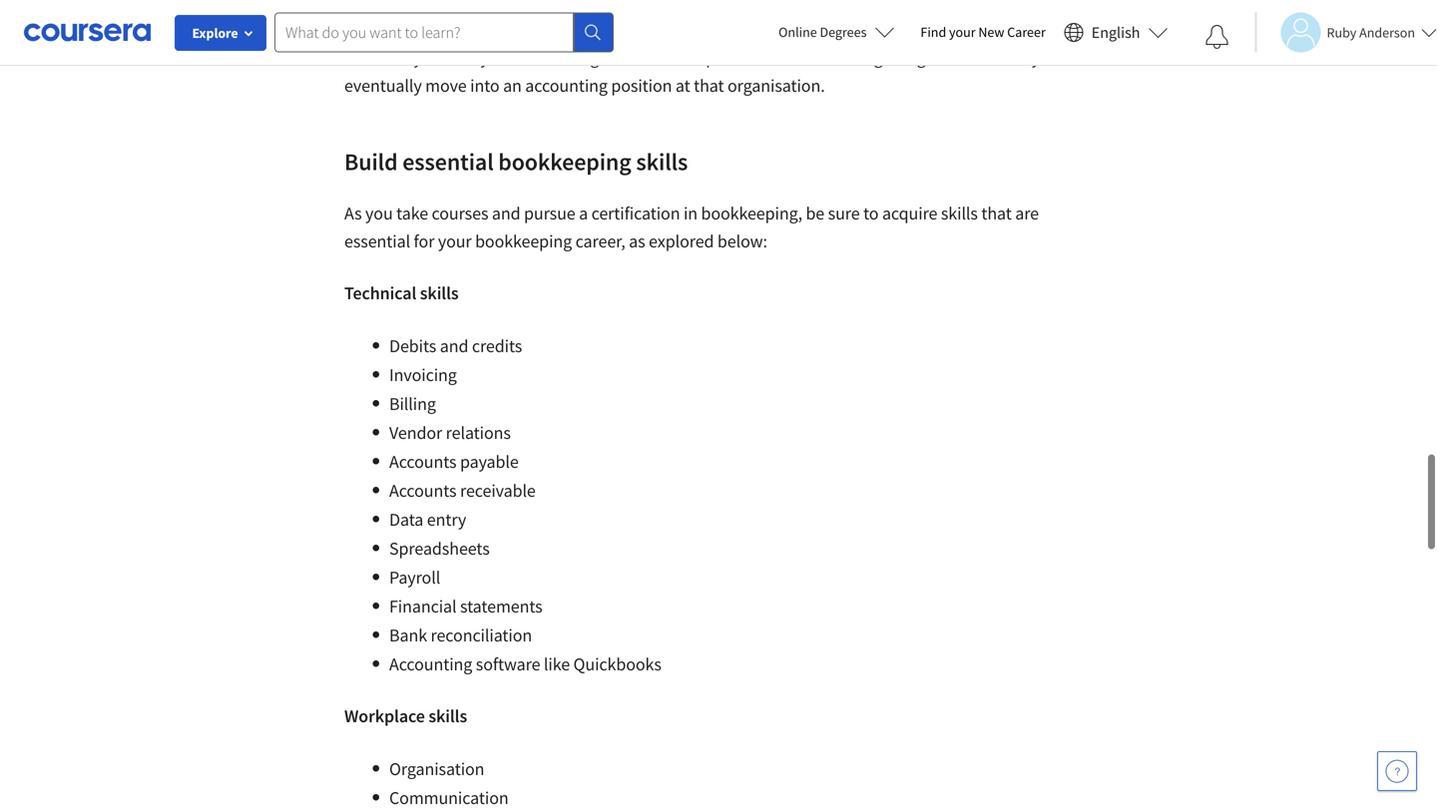 Task type: locate. For each thing, give the bounding box(es) containing it.
courses
[[432, 202, 489, 225]]

accounts
[[389, 451, 457, 473], [389, 480, 457, 502]]

1 vertical spatial and
[[440, 335, 469, 357]]

2 accounts from the top
[[389, 480, 457, 502]]

that
[[982, 202, 1012, 225]]

0 vertical spatial and
[[492, 202, 521, 225]]

1 horizontal spatial and
[[492, 202, 521, 225]]

career
[[1008, 23, 1046, 41]]

ruby anderson button
[[1256, 12, 1438, 52]]

1 horizontal spatial your
[[950, 23, 976, 41]]

0 vertical spatial bookkeeping
[[499, 147, 632, 177]]

as
[[344, 202, 362, 225]]

explored
[[649, 230, 714, 253]]

0 vertical spatial essential
[[403, 147, 494, 177]]

your right find
[[950, 23, 976, 41]]

essential inside 'as you take courses and pursue a certification in bookkeeping, be sure to acquire skills that are essential for your bookkeeping career, as explored below:'
[[344, 230, 410, 253]]

skills
[[636, 147, 688, 177], [941, 202, 978, 225], [420, 282, 459, 305], [429, 705, 467, 728]]

What do you want to learn? text field
[[275, 12, 574, 52]]

your
[[950, 23, 976, 41], [438, 230, 472, 253]]

your inside 'as you take courses and pursue a certification in bookkeeping, be sure to acquire skills that are essential for your bookkeeping career, as explored below:'
[[438, 230, 472, 253]]

pursue
[[524, 202, 576, 225]]

reconciliation
[[431, 625, 532, 647]]

to
[[864, 202, 879, 225]]

0 vertical spatial accounts
[[389, 451, 457, 473]]

1 vertical spatial accounts
[[389, 480, 457, 502]]

debits
[[389, 335, 437, 357]]

online degrees
[[779, 23, 867, 41]]

skills up certification
[[636, 147, 688, 177]]

bookkeeping,
[[701, 202, 803, 225]]

and inside debits and credits invoicing billing vendor relations accounts payable accounts receivable data entry spreadsheets payroll financial statements bank reconciliation accounting software like quickbooks
[[440, 335, 469, 357]]

credits
[[472, 335, 522, 357]]

english button
[[1056, 0, 1177, 65]]

you
[[365, 202, 393, 225]]

0 vertical spatial your
[[950, 23, 976, 41]]

workplace
[[344, 705, 425, 728]]

payroll
[[389, 567, 441, 589]]

0 horizontal spatial and
[[440, 335, 469, 357]]

essential up courses
[[403, 147, 494, 177]]

organisation
[[389, 758, 485, 781]]

for
[[414, 230, 435, 253]]

certification
[[592, 202, 680, 225]]

1 vertical spatial essential
[[344, 230, 410, 253]]

skills down "for"
[[420, 282, 459, 305]]

take
[[397, 202, 428, 225]]

your down courses
[[438, 230, 472, 253]]

and left pursue
[[492, 202, 521, 225]]

find your new career
[[921, 23, 1046, 41]]

bookkeeping up pursue
[[499, 147, 632, 177]]

accounts down 'vendor'
[[389, 451, 457, 473]]

accounts up "data"
[[389, 480, 457, 502]]

online
[[779, 23, 817, 41]]

1 vertical spatial your
[[438, 230, 472, 253]]

explore button
[[175, 15, 267, 51]]

skills up organisation
[[429, 705, 467, 728]]

essential
[[403, 147, 494, 177], [344, 230, 410, 253]]

new
[[979, 23, 1005, 41]]

vendor
[[389, 422, 442, 444]]

ruby anderson
[[1327, 23, 1416, 41]]

financial
[[389, 596, 457, 618]]

coursera image
[[24, 16, 151, 48]]

invoicing
[[389, 364, 457, 386]]

and
[[492, 202, 521, 225], [440, 335, 469, 357]]

organisation communication
[[389, 758, 509, 810]]

bookkeeping down pursue
[[475, 230, 572, 253]]

bookkeeping
[[499, 147, 632, 177], [475, 230, 572, 253]]

0 horizontal spatial your
[[438, 230, 472, 253]]

essential down you at left top
[[344, 230, 410, 253]]

None search field
[[275, 12, 614, 52]]

1 vertical spatial bookkeeping
[[475, 230, 572, 253]]

skills left that
[[941, 202, 978, 225]]

like
[[544, 653, 570, 676]]

and right debits
[[440, 335, 469, 357]]

1 accounts from the top
[[389, 451, 457, 473]]



Task type: describe. For each thing, give the bounding box(es) containing it.
technical
[[344, 282, 417, 305]]

and inside 'as you take courses and pursue a certification in bookkeeping, be sure to acquire skills that are essential for your bookkeeping career, as explored below:'
[[492, 202, 521, 225]]

billing
[[389, 393, 436, 415]]

entry
[[427, 509, 466, 531]]

online degrees button
[[763, 10, 911, 54]]

ruby
[[1327, 23, 1357, 41]]

as you take courses and pursue a certification in bookkeeping, be sure to acquire skills that are essential for your bookkeeping career, as explored below:
[[344, 202, 1039, 253]]

career,
[[576, 230, 626, 253]]

bank
[[389, 625, 427, 647]]

sure
[[828, 202, 860, 225]]

help center image
[[1386, 760, 1410, 784]]

degrees
[[820, 23, 867, 41]]

english
[[1092, 22, 1141, 42]]

acquire
[[883, 202, 938, 225]]

anderson
[[1360, 23, 1416, 41]]

as
[[629, 230, 646, 253]]

relations
[[446, 422, 511, 444]]

show notifications image
[[1206, 25, 1230, 49]]

bookkeeping inside 'as you take courses and pursue a certification in bookkeeping, be sure to acquire skills that are essential for your bookkeeping career, as explored below:'
[[475, 230, 572, 253]]

in
[[684, 202, 698, 225]]

your inside "link"
[[950, 23, 976, 41]]

build
[[344, 147, 398, 177]]

communication
[[389, 787, 509, 810]]

accounting
[[389, 653, 473, 676]]

find
[[921, 23, 947, 41]]

data
[[389, 509, 424, 531]]

workplace skills
[[344, 705, 467, 728]]

skills inside 'as you take courses and pursue a certification in bookkeeping, be sure to acquire skills that are essential for your bookkeeping career, as explored below:'
[[941, 202, 978, 225]]

spreadsheets
[[389, 538, 490, 560]]

below:
[[718, 230, 768, 253]]

technical skills
[[344, 282, 459, 305]]

payable
[[460, 451, 519, 473]]

statements
[[460, 596, 543, 618]]

quickbooks
[[574, 653, 662, 676]]

a
[[579, 202, 588, 225]]

debits and credits invoicing billing vendor relations accounts payable accounts receivable data entry spreadsheets payroll financial statements bank reconciliation accounting software like quickbooks
[[389, 335, 662, 676]]

find your new career link
[[911, 20, 1056, 45]]

explore
[[192, 24, 238, 42]]

are
[[1016, 202, 1039, 225]]

build essential bookkeeping skills
[[344, 147, 688, 177]]

be
[[806, 202, 825, 225]]

software
[[476, 653, 541, 676]]

receivable
[[460, 480, 536, 502]]



Task type: vqa. For each thing, say whether or not it's contained in the screenshot.
RUBY
yes



